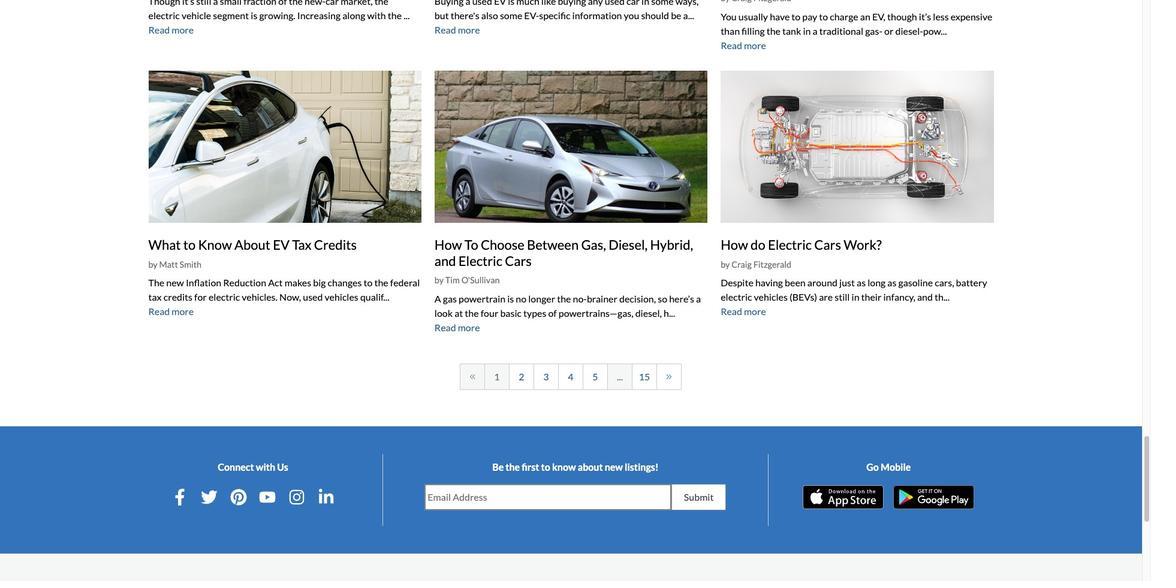 Task type: vqa. For each thing, say whether or not it's contained in the screenshot.
factors.
no



Task type: describe. For each thing, give the bounding box(es) containing it.
2 link
[[509, 364, 534, 390]]

3 link
[[534, 364, 559, 390]]

four
[[481, 308, 499, 319]]

read more link for the new inflation reduction act makes big changes to the federal tax credits for electric vehicles. now, used vehicles qualif... read more
[[148, 306, 194, 317]]

1 horizontal spatial new
[[605, 462, 623, 473]]

to left pay
[[792, 11, 801, 22]]

what to know about ev tax credits link
[[148, 237, 357, 253]]

no
[[516, 293, 527, 305]]

electric inside the new inflation reduction act makes big changes to the federal tax credits for electric vehicles. now, used vehicles qualif... read more
[[209, 292, 240, 303]]

the
[[148, 277, 164, 289]]

1 vertical spatial ...
[[617, 371, 623, 382]]

about
[[578, 462, 603, 473]]

infancy,
[[884, 292, 916, 303]]

a inside buying a used ev is much like buying any used car in some ways, but there's also some ev-specific information you should be a... read more
[[466, 0, 471, 6]]

read inside the though it's still a small fraction of the new-car market, the electric vehicle segment is growing. increasing along with the ... read more
[[148, 24, 170, 35]]

around
[[808, 277, 838, 289]]

to right first
[[541, 462, 550, 473]]

by for how do electric cars work?
[[721, 260, 730, 270]]

a...
[[683, 9, 694, 21]]

Email Address email field
[[425, 485, 671, 510]]

expensive
[[951, 11, 993, 22]]

read inside you usually have to pay to charge an ev, though it's less expensive than filling the tank in a traditional gas- or diesel-pow... read more
[[721, 40, 742, 51]]

brainer
[[587, 293, 618, 305]]

also
[[481, 9, 498, 21]]

connect with us
[[218, 462, 288, 473]]

long
[[868, 277, 886, 289]]

and inside how to choose between gas, diesel, hybrid, and electric cars
[[435, 253, 456, 269]]

gas-
[[865, 25, 883, 37]]

more inside the new inflation reduction act makes big changes to the federal tax credits for electric vehicles. now, used vehicles qualif... read more
[[172, 306, 194, 317]]

specific
[[539, 9, 571, 21]]

first
[[522, 462, 539, 473]]

buying
[[435, 0, 464, 6]]

go mobile
[[867, 462, 911, 473]]

like
[[541, 0, 556, 6]]

here's
[[669, 293, 694, 305]]

ev,
[[873, 11, 886, 22]]

ways,
[[676, 0, 699, 6]]

increasing
[[297, 9, 341, 21]]

buying a used ev is much like buying any used car in some ways, but there's also some ev-specific information you should be a... read more
[[435, 0, 699, 35]]

in inside buying a used ev is much like buying any used car in some ways, but there's also some ev-specific information you should be a... read more
[[642, 0, 650, 6]]

how for how to choose between gas, diesel, hybrid, and electric cars
[[435, 237, 462, 253]]

are
[[819, 292, 833, 303]]

1
[[494, 371, 500, 382]]

look
[[435, 308, 453, 319]]

is inside the though it's still a small fraction of the new-car market, the electric vehicle segment is growing. increasing along with the ... read more
[[251, 9, 257, 21]]

and inside despite having been around just as long as gasoline cars, battery electric vehicles (bevs) are still in their infancy, and th... read more
[[918, 292, 933, 303]]

fitzgerald
[[754, 260, 792, 270]]

tim
[[445, 275, 460, 286]]

ev-
[[524, 9, 539, 21]]

a inside a gas powertrain is no longer the no-brainer decision, so here's a look at the four basic types of powertrains—gas, diesel, h... read more
[[696, 293, 701, 305]]

get it on google play image
[[894, 486, 975, 510]]

do
[[751, 237, 766, 253]]

makes
[[285, 277, 311, 289]]

decision,
[[620, 293, 656, 305]]

having
[[756, 277, 783, 289]]

connect
[[218, 462, 254, 473]]

usually
[[739, 11, 768, 22]]

listings!
[[625, 462, 659, 473]]

fraction
[[244, 0, 277, 6]]

what to know about ev tax credits
[[148, 237, 357, 253]]

how to choose between gas, diesel, hybrid, and electric cars link
[[435, 237, 693, 269]]

by matt smith
[[148, 260, 202, 270]]

to inside the new inflation reduction act makes big changes to the federal tax credits for electric vehicles. now, used vehicles qualif... read more
[[364, 277, 373, 289]]

segment
[[213, 9, 249, 21]]

h...
[[664, 308, 675, 319]]

battery
[[956, 277, 988, 289]]

read inside buying a used ev is much like buying any used car in some ways, but there's also some ev-specific information you should be a... read more
[[435, 24, 456, 35]]

twitter image
[[201, 489, 218, 506]]

diesel,
[[635, 308, 662, 319]]

a inside the though it's still a small fraction of the new-car market, the electric vehicle segment is growing. increasing along with the ... read more
[[213, 0, 218, 6]]

for
[[194, 292, 207, 303]]

smith
[[180, 260, 202, 270]]

the inside you usually have to pay to charge an ev, though it's less expensive than filling the tank in a traditional gas- or diesel-pow... read more
[[767, 25, 781, 37]]

no-
[[573, 293, 587, 305]]

along
[[343, 9, 365, 21]]

powertrain
[[459, 293, 506, 305]]

powertrains—gas,
[[559, 308, 634, 319]]

market,
[[341, 0, 373, 6]]

more inside you usually have to pay to charge an ev, though it's less expensive than filling the tank in a traditional gas- or diesel-pow... read more
[[744, 40, 766, 51]]

read more link for buying a used ev is much like buying any used car in some ways, but there's also some ev-specific information you should be a... read more
[[435, 24, 480, 35]]

tank
[[783, 25, 801, 37]]

how for how do electric cars work?
[[721, 237, 748, 253]]

read more link for you usually have to pay to charge an ev, though it's less expensive than filling the tank in a traditional gas- or diesel-pow... read more
[[721, 40, 766, 51]]

(bevs)
[[790, 292, 817, 303]]

about
[[234, 237, 270, 253]]

buying
[[558, 0, 586, 6]]

read inside despite having been around just as long as gasoline cars, battery electric vehicles (bevs) are still in their infancy, and th... read more
[[721, 306, 742, 317]]

car inside the though it's still a small fraction of the new-car market, the electric vehicle segment is growing. increasing along with the ... read more
[[326, 0, 339, 6]]

4 link
[[558, 364, 584, 390]]

should
[[641, 9, 669, 21]]

now,
[[279, 292, 301, 303]]

a inside you usually have to pay to charge an ev, though it's less expensive than filling the tank in a traditional gas- or diesel-pow... read more
[[813, 25, 818, 37]]

1 horizontal spatial used
[[472, 0, 492, 6]]

new-
[[305, 0, 326, 6]]

be the first to know about new listings!
[[492, 462, 659, 473]]

th...
[[935, 292, 950, 303]]

read more link for a gas powertrain is no longer the no-brainer decision, so here's a look at the four basic types of powertrains—gas, diesel, h... read more
[[435, 322, 480, 333]]

their
[[862, 292, 882, 303]]

how to choose between gas, diesel, hybrid, and electric cars image
[[435, 71, 708, 223]]

go
[[867, 462, 879, 473]]

by for what to know about ev tax credits
[[148, 260, 158, 270]]

longer
[[528, 293, 555, 305]]

despite
[[721, 277, 754, 289]]

electric inside the though it's still a small fraction of the new-car market, the electric vehicle segment is growing. increasing along with the ... read more
[[148, 9, 180, 21]]

how to choose between gas, diesel, hybrid, and electric cars
[[435, 237, 693, 269]]

cars,
[[935, 277, 954, 289]]

submit
[[684, 492, 714, 503]]

been
[[785, 277, 806, 289]]

it's inside the though it's still a small fraction of the new-car market, the electric vehicle segment is growing. increasing along with the ... read more
[[182, 0, 194, 6]]

less
[[933, 11, 949, 22]]



Task type: locate. For each thing, give the bounding box(es) containing it.
1 horizontal spatial car
[[627, 0, 640, 6]]

1 horizontal spatial and
[[918, 292, 933, 303]]

read down "than"
[[721, 40, 742, 51]]

to up smith
[[183, 237, 196, 253]]

1 vertical spatial is
[[251, 9, 257, 21]]

electric
[[768, 237, 812, 253], [459, 253, 503, 269]]

vehicles inside despite having been around just as long as gasoline cars, battery electric vehicles (bevs) are still in their infancy, and th... read more
[[754, 292, 788, 303]]

though
[[148, 0, 180, 6]]

matt
[[159, 260, 178, 270]]

of up growing.
[[278, 0, 287, 6]]

by left craig
[[721, 260, 730, 270]]

cars
[[815, 237, 841, 253], [505, 253, 532, 269]]

used inside the new inflation reduction act makes big changes to the federal tax credits for electric vehicles. now, used vehicles qualif... read more
[[303, 292, 323, 303]]

the left new-
[[289, 0, 303, 6]]

a
[[213, 0, 218, 6], [466, 0, 471, 6], [813, 25, 818, 37], [696, 293, 701, 305]]

2 vertical spatial is
[[507, 293, 514, 305]]

how up craig
[[721, 237, 748, 253]]

with inside the though it's still a small fraction of the new-car market, the electric vehicle segment is growing. increasing along with the ... read more
[[367, 9, 386, 21]]

is inside buying a used ev is much like buying any used car in some ways, but there's also some ev-specific information you should be a... read more
[[508, 0, 515, 6]]

to up qualif...
[[364, 277, 373, 289]]

2 horizontal spatial electric
[[721, 292, 752, 303]]

more down there's
[[458, 24, 480, 35]]

1 vertical spatial still
[[835, 292, 850, 303]]

car up the you
[[627, 0, 640, 6]]

more down vehicle
[[172, 24, 194, 35]]

1 vertical spatial some
[[500, 9, 523, 21]]

the right the along
[[388, 9, 402, 21]]

youtube image
[[259, 489, 276, 506]]

and
[[435, 253, 456, 269], [918, 292, 933, 303]]

0 horizontal spatial used
[[303, 292, 323, 303]]

by craig fitzgerald
[[721, 260, 792, 270]]

filling
[[742, 25, 765, 37]]

2 horizontal spatial used
[[605, 0, 625, 6]]

still down just
[[835, 292, 850, 303]]

diesel,
[[609, 237, 648, 253]]

of right "types"
[[548, 308, 557, 319]]

vehicles down the changes
[[325, 292, 359, 303]]

instagram image
[[289, 489, 305, 506]]

0 horizontal spatial car
[[326, 0, 339, 6]]

0 vertical spatial and
[[435, 253, 456, 269]]

read down but
[[435, 24, 456, 35]]

more inside buying a used ev is much like buying any used car in some ways, but there's also some ev-specific information you should be a... read more
[[458, 24, 480, 35]]

in up should
[[642, 0, 650, 6]]

ev
[[494, 0, 506, 6], [273, 237, 290, 253]]

read more link down there's
[[435, 24, 480, 35]]

the right be
[[506, 462, 520, 473]]

and left the th...
[[918, 292, 933, 303]]

qualif...
[[360, 292, 390, 303]]

vehicles inside the new inflation reduction act makes big changes to the federal tax credits for electric vehicles. now, used vehicles qualif... read more
[[325, 292, 359, 303]]

some
[[651, 0, 674, 6], [500, 9, 523, 21]]

is left no
[[507, 293, 514, 305]]

at
[[455, 308, 463, 319]]

tax
[[148, 292, 162, 303]]

0 vertical spatial new
[[166, 277, 184, 289]]

a up there's
[[466, 0, 471, 6]]

0 horizontal spatial new
[[166, 277, 184, 289]]

by left tim
[[435, 275, 444, 286]]

the up qualif...
[[374, 277, 388, 289]]

0 horizontal spatial with
[[256, 462, 275, 473]]

be
[[671, 9, 682, 21]]

0 horizontal spatial as
[[857, 277, 866, 289]]

of inside a gas powertrain is no longer the no-brainer decision, so here's a look at the four basic types of powertrains—gas, diesel, h... read more
[[548, 308, 557, 319]]

how do electric cars work? link
[[721, 237, 882, 253]]

new right about
[[605, 462, 623, 473]]

used down big
[[303, 292, 323, 303]]

in inside you usually have to pay to charge an ev, though it's less expensive than filling the tank in a traditional gas- or diesel-pow... read more
[[803, 25, 811, 37]]

vehicles down having
[[754, 292, 788, 303]]

still
[[196, 0, 211, 6], [835, 292, 850, 303]]

read down the look
[[435, 322, 456, 333]]

by left matt
[[148, 260, 158, 270]]

...
[[404, 9, 410, 21], [617, 371, 623, 382]]

electric right "for"
[[209, 292, 240, 303]]

1 horizontal spatial ...
[[617, 371, 623, 382]]

1 horizontal spatial in
[[803, 25, 811, 37]]

0 vertical spatial of
[[278, 0, 287, 6]]

car inside buying a used ev is much like buying any used car in some ways, but there's also some ev-specific information you should be a... read more
[[627, 0, 640, 6]]

0 vertical spatial ev
[[494, 0, 506, 6]]

0 horizontal spatial it's
[[182, 0, 194, 6]]

there's
[[451, 9, 480, 21]]

in
[[642, 0, 650, 6], [803, 25, 811, 37], [852, 292, 860, 303]]

how
[[435, 237, 462, 253], [721, 237, 748, 253]]

federal
[[390, 277, 420, 289]]

read down the though
[[148, 24, 170, 35]]

read inside a gas powertrain is no longer the no-brainer decision, so here's a look at the four basic types of powertrains—gas, diesel, h... read more
[[435, 322, 456, 333]]

used
[[472, 0, 492, 6], [605, 0, 625, 6], [303, 292, 323, 303]]

and up tim
[[435, 253, 456, 269]]

... left but
[[404, 9, 410, 21]]

more inside the though it's still a small fraction of the new-car market, the electric vehicle segment is growing. increasing along with the ... read more
[[172, 24, 194, 35]]

the right market, at the top of the page
[[375, 0, 389, 6]]

vehicle
[[182, 9, 211, 21]]

new up credits
[[166, 277, 184, 289]]

car up increasing
[[326, 0, 339, 6]]

0 vertical spatial with
[[367, 9, 386, 21]]

cars inside how to choose between gas, diesel, hybrid, and electric cars
[[505, 253, 532, 269]]

some left ev- at the top left of page
[[500, 9, 523, 21]]

by
[[148, 260, 158, 270], [721, 260, 730, 270], [435, 275, 444, 286]]

how do electric cars work?
[[721, 237, 882, 253]]

read down tax on the bottom left of the page
[[148, 306, 170, 317]]

1 as from the left
[[857, 277, 866, 289]]

as right long
[[888, 277, 897, 289]]

0 vertical spatial still
[[196, 0, 211, 6]]

0 horizontal spatial in
[[642, 0, 650, 6]]

2 vehicles from the left
[[754, 292, 788, 303]]

hybrid,
[[650, 237, 693, 253]]

ev up also
[[494, 0, 506, 6]]

vehicles
[[325, 292, 359, 303], [754, 292, 788, 303]]

know
[[552, 462, 576, 473]]

read more link down filling at the top right of the page
[[721, 40, 766, 51]]

inflation
[[186, 277, 221, 289]]

information
[[572, 9, 622, 21]]

used right any
[[605, 0, 625, 6]]

0 horizontal spatial and
[[435, 253, 456, 269]]

a right here's
[[696, 293, 701, 305]]

electric down the though
[[148, 9, 180, 21]]

0 horizontal spatial by
[[148, 260, 158, 270]]

1 vehicles from the left
[[325, 292, 359, 303]]

4
[[568, 371, 574, 382]]

2 as from the left
[[888, 277, 897, 289]]

the down "have"
[[767, 25, 781, 37]]

us
[[277, 462, 288, 473]]

act
[[268, 277, 283, 289]]

be
[[492, 462, 504, 473]]

more down at
[[458, 322, 480, 333]]

new inside the new inflation reduction act makes big changes to the federal tax credits for electric vehicles. now, used vehicles qualif... read more
[[166, 277, 184, 289]]

read more link down at
[[435, 322, 480, 333]]

1 vertical spatial ev
[[273, 237, 290, 253]]

any
[[588, 0, 603, 6]]

tax
[[292, 237, 312, 253]]

the left no-
[[557, 293, 571, 305]]

in left their
[[852, 292, 860, 303]]

1 horizontal spatial of
[[548, 308, 557, 319]]

0 vertical spatial it's
[[182, 0, 194, 6]]

you
[[721, 11, 737, 22]]

15 link
[[632, 364, 657, 390]]

ev left tax
[[273, 237, 290, 253]]

1 vertical spatial and
[[918, 292, 933, 303]]

0 horizontal spatial cars
[[505, 253, 532, 269]]

pinterest image
[[230, 489, 247, 506]]

3
[[544, 371, 549, 382]]

0 vertical spatial in
[[642, 0, 650, 6]]

1 horizontal spatial electric
[[209, 292, 240, 303]]

1 horizontal spatial cars
[[815, 237, 841, 253]]

read inside the new inflation reduction act makes big changes to the federal tax credits for electric vehicles. now, used vehicles qualif... read more
[[148, 306, 170, 317]]

2 horizontal spatial in
[[852, 292, 860, 303]]

2 vertical spatial in
[[852, 292, 860, 303]]

the new inflation reduction act makes big changes to the federal tax credits for electric vehicles. now, used vehicles qualif... read more
[[148, 277, 420, 317]]

of
[[278, 0, 287, 6], [548, 308, 557, 319]]

electric inside despite having been around just as long as gasoline cars, battery electric vehicles (bevs) are still in their infancy, and th... read more
[[721, 292, 752, 303]]

linkedin image
[[318, 489, 335, 506]]

of inside the though it's still a small fraction of the new-car market, the electric vehicle segment is growing. increasing along with the ... read more
[[278, 0, 287, 6]]

basic
[[500, 308, 522, 319]]

0 horizontal spatial how
[[435, 237, 462, 253]]

how inside how to choose between gas, diesel, hybrid, and electric cars
[[435, 237, 462, 253]]

electric up fitzgerald
[[768, 237, 812, 253]]

1 horizontal spatial by
[[435, 275, 444, 286]]

0 vertical spatial is
[[508, 0, 515, 6]]

gas
[[443, 293, 457, 305]]

read down despite
[[721, 306, 742, 317]]

in inside despite having been around just as long as gasoline cars, battery electric vehicles (bevs) are still in their infancy, and th... read more
[[852, 292, 860, 303]]

a left small
[[213, 0, 218, 6]]

more inside a gas powertrain is no longer the no-brainer decision, so here's a look at the four basic types of powertrains—gas, diesel, h... read more
[[458, 322, 480, 333]]

a
[[435, 293, 441, 305]]

0 horizontal spatial ev
[[273, 237, 290, 253]]

read
[[148, 24, 170, 35], [435, 24, 456, 35], [721, 40, 742, 51], [148, 306, 170, 317], [721, 306, 742, 317], [435, 322, 456, 333]]

though it's still a small fraction of the new-car market, the electric vehicle segment is growing. increasing along with the ... read more
[[148, 0, 410, 35]]

the
[[289, 0, 303, 6], [375, 0, 389, 6], [388, 9, 402, 21], [767, 25, 781, 37], [374, 277, 388, 289], [557, 293, 571, 305], [465, 308, 479, 319], [506, 462, 520, 473]]

the inside the new inflation reduction act makes big changes to the federal tax credits for electric vehicles. now, used vehicles qualif... read more
[[374, 277, 388, 289]]

is down the fraction
[[251, 9, 257, 21]]

1 horizontal spatial ev
[[494, 0, 506, 6]]

... left 15
[[617, 371, 623, 382]]

it's left less
[[919, 11, 931, 22]]

2 how from the left
[[721, 237, 748, 253]]

1 horizontal spatial electric
[[768, 237, 812, 253]]

than
[[721, 25, 740, 37]]

reduction
[[223, 277, 266, 289]]

to
[[792, 11, 801, 22], [819, 11, 828, 22], [183, 237, 196, 253], [364, 277, 373, 289], [541, 462, 550, 473]]

1 vertical spatial in
[[803, 25, 811, 37]]

angle double right image
[[666, 372, 672, 382]]

as right just
[[857, 277, 866, 289]]

work?
[[844, 237, 882, 253]]

the right at
[[465, 308, 479, 319]]

by tim o'sullivan
[[435, 275, 500, 286]]

2 car from the left
[[627, 0, 640, 6]]

craig
[[732, 260, 752, 270]]

credits
[[164, 292, 193, 303]]

read more link down credits
[[148, 306, 194, 317]]

pay
[[803, 11, 818, 22]]

how left to
[[435, 237, 462, 253]]

more down filling at the top right of the page
[[744, 40, 766, 51]]

how do electric cars work? image
[[721, 71, 994, 223]]

to right pay
[[819, 11, 828, 22]]

gas,
[[581, 237, 606, 253]]

ev inside buying a used ev is much like buying any used car in some ways, but there's also some ev-specific information you should be a... read more
[[494, 0, 506, 6]]

charge
[[830, 11, 859, 22]]

0 vertical spatial some
[[651, 0, 674, 6]]

5 link
[[583, 364, 608, 390]]

15
[[639, 371, 650, 382]]

cars left work?
[[815, 237, 841, 253]]

by for how to choose between gas, diesel, hybrid, and electric cars
[[435, 275, 444, 286]]

1 horizontal spatial as
[[888, 277, 897, 289]]

or
[[885, 25, 894, 37]]

big
[[313, 277, 326, 289]]

0 vertical spatial ...
[[404, 9, 410, 21]]

facebook image
[[172, 489, 188, 506]]

1 horizontal spatial it's
[[919, 11, 931, 22]]

1 vertical spatial of
[[548, 308, 557, 319]]

read more link down despite
[[721, 306, 766, 317]]

more down having
[[744, 306, 766, 317]]

electric inside how to choose between gas, diesel, hybrid, and electric cars
[[459, 253, 503, 269]]

is left much
[[508, 0, 515, 6]]

still inside the though it's still a small fraction of the new-car market, the electric vehicle segment is growing. increasing along with the ... read more
[[196, 0, 211, 6]]

... inside the though it's still a small fraction of the new-car market, the electric vehicle segment is growing. increasing along with the ... read more
[[404, 9, 410, 21]]

angle double left image
[[470, 372, 476, 382]]

read more link down the though
[[148, 24, 194, 35]]

0 horizontal spatial still
[[196, 0, 211, 6]]

1 vertical spatial with
[[256, 462, 275, 473]]

1 horizontal spatial with
[[367, 9, 386, 21]]

electric up o'sullivan
[[459, 253, 503, 269]]

1 horizontal spatial how
[[721, 237, 748, 253]]

what to know about ev tax credits image
[[148, 71, 421, 223]]

0 horizontal spatial electric
[[459, 253, 503, 269]]

read more link for despite having been around just as long as gasoline cars, battery electric vehicles (bevs) are still in their infancy, and th... read more
[[721, 306, 766, 317]]

cars up no
[[505, 253, 532, 269]]

a down pay
[[813, 25, 818, 37]]

0 horizontal spatial of
[[278, 0, 287, 6]]

new
[[166, 277, 184, 289], [605, 462, 623, 473]]

0 horizontal spatial electric
[[148, 9, 180, 21]]

1 car from the left
[[326, 0, 339, 6]]

electric
[[148, 9, 180, 21], [209, 292, 240, 303], [721, 292, 752, 303]]

with right the along
[[367, 9, 386, 21]]

it's inside you usually have to pay to charge an ev, though it's less expensive than filling the tank in a traditional gas- or diesel-pow... read more
[[919, 11, 931, 22]]

a gas powertrain is no longer the no-brainer decision, so here's a look at the four basic types of powertrains—gas, diesel, h... read more
[[435, 293, 701, 333]]

electric down despite
[[721, 292, 752, 303]]

just
[[840, 277, 855, 289]]

with
[[367, 9, 386, 21], [256, 462, 275, 473]]

1 horizontal spatial some
[[651, 0, 674, 6]]

some up should
[[651, 0, 674, 6]]

2 horizontal spatial by
[[721, 260, 730, 270]]

1 vertical spatial it's
[[919, 11, 931, 22]]

read more link for though it's still a small fraction of the new-car market, the electric vehicle segment is growing. increasing along with the ... read more
[[148, 24, 194, 35]]

gasoline
[[899, 277, 933, 289]]

0 horizontal spatial vehicles
[[325, 292, 359, 303]]

choose
[[481, 237, 525, 253]]

in down pay
[[803, 25, 811, 37]]

what
[[148, 237, 181, 253]]

credits
[[314, 237, 357, 253]]

download on the app store image
[[803, 486, 884, 510]]

is inside a gas powertrain is no longer the no-brainer decision, so here's a look at the four basic types of powertrains—gas, diesel, h... read more
[[507, 293, 514, 305]]

still inside despite having been around just as long as gasoline cars, battery electric vehicles (bevs) are still in their infancy, and th... read more
[[835, 292, 850, 303]]

0 horizontal spatial ...
[[404, 9, 410, 21]]

1 vertical spatial new
[[605, 462, 623, 473]]

5
[[593, 371, 598, 382]]

still up vehicle
[[196, 0, 211, 6]]

as
[[857, 277, 866, 289], [888, 277, 897, 289]]

know
[[198, 237, 232, 253]]

you
[[624, 9, 639, 21]]

types
[[524, 308, 547, 319]]

0 horizontal spatial some
[[500, 9, 523, 21]]

traditional
[[820, 25, 864, 37]]

1 horizontal spatial vehicles
[[754, 292, 788, 303]]

1 horizontal spatial still
[[835, 292, 850, 303]]

used up also
[[472, 0, 492, 6]]

with left the us
[[256, 462, 275, 473]]

it's up vehicle
[[182, 0, 194, 6]]

1 how from the left
[[435, 237, 462, 253]]

but
[[435, 9, 449, 21]]

more inside despite having been around just as long as gasoline cars, battery electric vehicles (bevs) are still in their infancy, and th... read more
[[744, 306, 766, 317]]

more down credits
[[172, 306, 194, 317]]

vehicles.
[[242, 292, 278, 303]]



